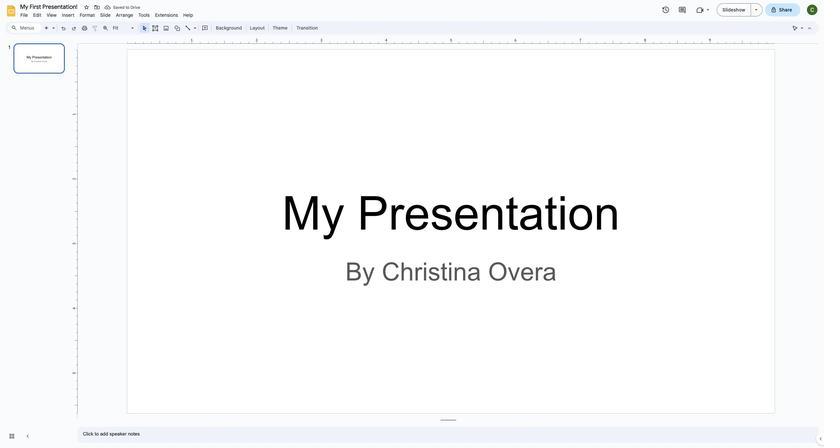 Task type: locate. For each thing, give the bounding box(es) containing it.
mode and view toolbar
[[790, 21, 815, 35]]

Star checkbox
[[82, 3, 91, 12]]

Zoom text field
[[112, 23, 130, 33]]

start slideshow (⌘+enter) image
[[755, 9, 757, 11]]

live pointer settings image
[[799, 24, 803, 26]]

navigation
[[0, 37, 72, 449]]

drive
[[130, 5, 140, 10]]

insert image image
[[162, 23, 170, 33]]

new slide with layout image
[[51, 24, 55, 26]]

arrange
[[116, 12, 133, 18]]

Rename text field
[[18, 3, 81, 11]]

shape image
[[174, 23, 181, 33]]

layout button
[[248, 23, 267, 33]]

slideshow
[[722, 7, 745, 13]]

Zoom field
[[111, 23, 137, 33]]

application containing slideshow
[[0, 0, 824, 449]]

menu bar
[[18, 9, 196, 19]]

slide menu item
[[98, 11, 113, 19]]

format
[[80, 12, 95, 18]]

insert
[[62, 12, 74, 18]]

menu bar banner
[[0, 0, 824, 449]]

theme
[[273, 25, 288, 31]]

tools menu item
[[136, 11, 152, 19]]

select line image
[[192, 24, 196, 26]]

extensions
[[155, 12, 178, 18]]

menu bar containing file
[[18, 9, 196, 19]]

help
[[183, 12, 193, 18]]

layout
[[250, 25, 265, 31]]

background button
[[213, 23, 245, 33]]

insert menu item
[[59, 11, 77, 19]]

slideshow button
[[717, 3, 751, 16]]

transition button
[[293, 23, 321, 33]]

slide
[[100, 12, 111, 18]]

saved
[[113, 5, 125, 10]]

application
[[0, 0, 824, 449]]



Task type: describe. For each thing, give the bounding box(es) containing it.
menu bar inside menu bar banner
[[18, 9, 196, 19]]

saved to drive button
[[103, 3, 142, 12]]

help menu item
[[181, 11, 196, 19]]

view
[[47, 12, 57, 18]]

format menu item
[[77, 11, 98, 19]]

Menus field
[[8, 23, 41, 33]]

background
[[216, 25, 242, 31]]

tools
[[138, 12, 150, 18]]

edit menu item
[[30, 11, 44, 19]]

edit
[[33, 12, 41, 18]]

file
[[20, 12, 28, 18]]

to
[[126, 5, 129, 10]]

saved to drive
[[113, 5, 140, 10]]

extensions menu item
[[152, 11, 181, 19]]

file menu item
[[18, 11, 30, 19]]

view menu item
[[44, 11, 59, 19]]

share
[[779, 7, 792, 13]]

main toolbar
[[41, 23, 321, 33]]

theme button
[[270, 23, 291, 33]]

share button
[[765, 3, 800, 16]]

arrange menu item
[[113, 11, 136, 19]]

transition
[[296, 25, 318, 31]]



Task type: vqa. For each thing, say whether or not it's contained in the screenshot.
Drive
yes



